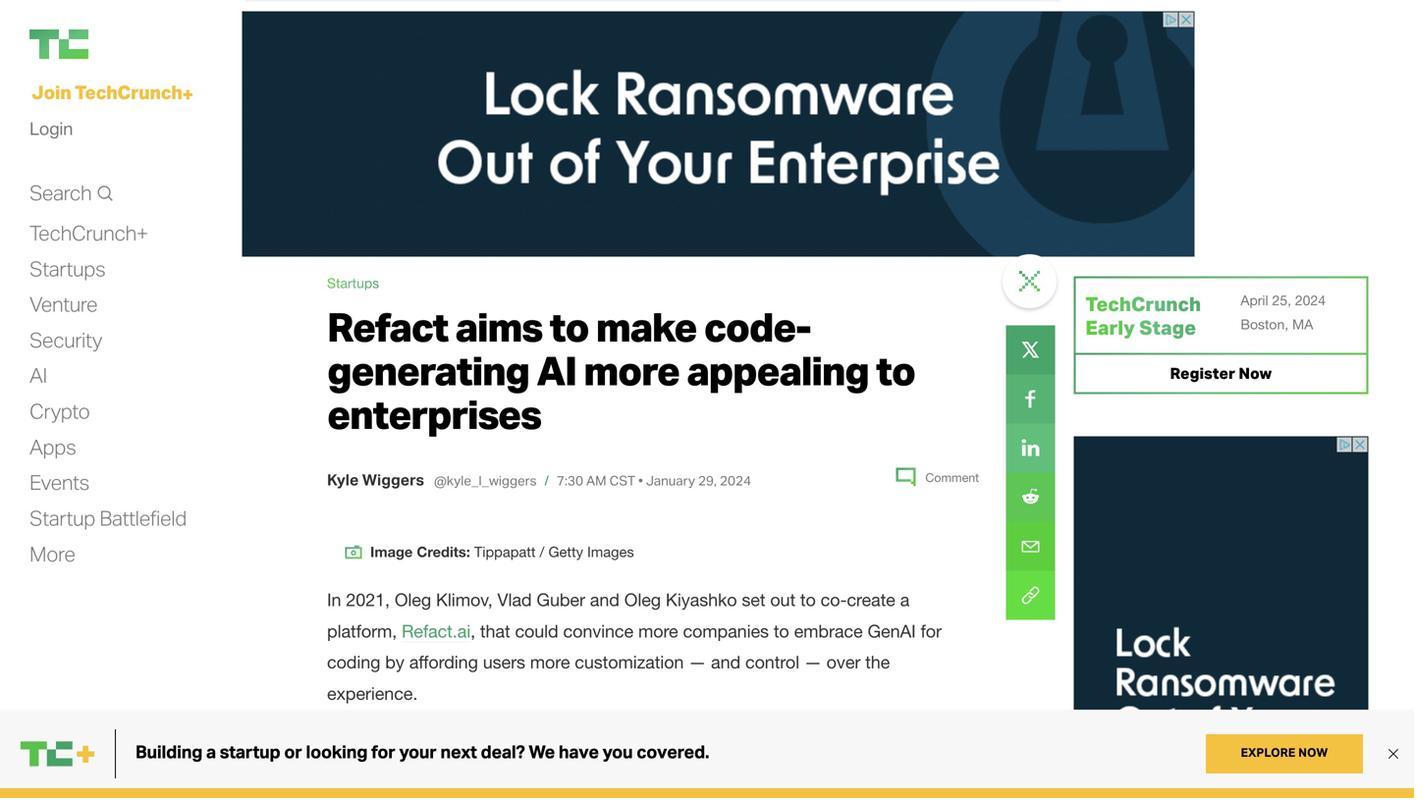 Task type: vqa. For each thing, say whether or not it's contained in the screenshot.
the left Kiyashko
yes



Task type: describe. For each thing, give the bounding box(es) containing it.
crypto
[[29, 398, 90, 424]]

login link
[[29, 113, 73, 144]]

neighbors
[[495, 792, 572, 799]]

techcrunch+ link
[[29, 220, 148, 247]]

over
[[827, 653, 861, 673]]

guber inside in 2021, oleg klimov, vlad guber and oleg kiyashko set out to co-create a platform,
[[537, 590, 585, 611]]

security
[[29, 327, 102, 353]]

klimov and kiyashko had worked together for nearly a decade building ai-based systems for image recognition and security systems. guber knew kiyashko from childhood; they were neighbors in the south ukrainian town of yuzhnoukrainsk.
[[327, 730, 955, 799]]

mail link
[[1007, 522, 1056, 571]]

refact.ai
[[402, 621, 471, 642]]

yuzhnoukrainsk.
[[818, 792, 946, 799]]

image
[[423, 761, 470, 782]]

klimov
[[327, 730, 380, 751]]

nearly
[[689, 730, 736, 751]]

techcrunch+
[[29, 220, 148, 246]]

kiyashko inside in 2021, oleg klimov, vlad guber and oleg kiyashko set out to co-create a platform,
[[666, 590, 737, 611]]

refact aims to make code- generating ai more appealing to enterprises
[[327, 302, 915, 439]]

venture
[[29, 291, 98, 317]]

startups for left startups link
[[29, 256, 106, 281]]

for inside , that could convince more companies to embrace genai for coding by affording users more customization — and control — over the experience.
[[921, 621, 942, 642]]

apps
[[29, 434, 76, 460]]

search image
[[97, 184, 113, 203]]

apps link
[[29, 434, 76, 461]]

april
[[1241, 292, 1269, 308]]

1 vertical spatial more
[[639, 621, 678, 642]]

platform,
[[327, 621, 397, 642]]

more inside refact aims to make code- generating ai more appealing to enterprises
[[584, 345, 680, 395]]

january
[[646, 473, 696, 489]]

share over email image
[[1007, 522, 1056, 571]]

ai link
[[29, 363, 47, 389]]

•
[[639, 473, 643, 489]]

recognition
[[475, 761, 562, 782]]

camera image
[[345, 544, 363, 564]]

images
[[587, 544, 634, 561]]

ukrainian
[[676, 792, 750, 799]]

ai-
[[884, 730, 907, 751]]

2 oleg from the left
[[625, 590, 661, 611]]

building
[[818, 730, 880, 751]]

stage
[[1140, 315, 1197, 340]]

refact.ai link
[[402, 621, 471, 643]]

1 oleg from the left
[[395, 590, 431, 611]]

guber inside 'klimov and kiyashko had worked together for nearly a decade building ai-based systems for image recognition and security systems. guber knew kiyashko from childhood; they were neighbors in the south ukrainian town of yuzhnoukrainsk.'
[[742, 761, 790, 782]]

knew
[[795, 761, 837, 782]]

genai
[[868, 621, 916, 642]]

from
[[918, 761, 953, 782]]

create
[[847, 590, 896, 611]]

register now
[[1171, 363, 1273, 383]]

together
[[593, 730, 658, 751]]

coding
[[327, 653, 381, 673]]

image
[[370, 543, 413, 561]]

the inside 'klimov and kiyashko had worked together for nearly a decade building ai-based systems for image recognition and security systems. guber knew kiyashko from childhood; they were neighbors in the south ukrainian town of yuzhnoukrainsk.'
[[596, 792, 620, 799]]

appealing
[[687, 345, 869, 395]]

ma
[[1293, 317, 1314, 333]]

image credits: tippapatt / getty images
[[370, 543, 634, 561]]

security link
[[29, 327, 102, 354]]

experience.
[[327, 684, 418, 704]]

a inside 'klimov and kiyashko had worked together for nearly a decade building ai-based systems for image recognition and security systems. guber knew kiyashko from childhood; they were neighbors in the south ukrainian town of yuzhnoukrainsk.'
[[740, 730, 750, 751]]

of
[[798, 792, 813, 799]]

worked
[[530, 730, 588, 751]]

1 vertical spatial advertisement element
[[1074, 436, 1369, 799]]

kyle
[[327, 470, 359, 490]]

customization
[[575, 653, 684, 673]]

startup battlefield
[[29, 505, 187, 531]]

techcrunch inside join techcrunch +
[[75, 80, 182, 104]]

boston,
[[1241, 317, 1289, 333]]

@
[[434, 473, 447, 489]]

techcrunch image
[[29, 29, 88, 59]]

south
[[625, 792, 671, 799]]

childhood;
[[327, 792, 409, 799]]

had
[[496, 730, 525, 751]]

battlefield
[[100, 505, 187, 531]]

, that could convince more companies to embrace genai for coding by affording users more customization — and control — over the experience.
[[327, 621, 942, 704]]

startup battlefield link
[[29, 505, 187, 532]]

security
[[601, 761, 662, 782]]

users
[[483, 653, 525, 673]]

copy share link link
[[1007, 571, 1056, 620]]

comment image
[[896, 468, 916, 488]]

close screen image
[[1020, 271, 1041, 292]]

facebook link
[[1007, 375, 1056, 424]]

kyle wiggers @ kyle_l_wiggers / 7:30 am cst • january 29, 2024
[[327, 470, 752, 490]]



Task type: locate. For each thing, give the bounding box(es) containing it.
systems
[[327, 761, 392, 782]]

for left the nearly
[[663, 730, 684, 751]]

startup
[[29, 505, 95, 531]]

decade
[[755, 730, 813, 751]]

cst
[[610, 473, 636, 489]]

1 horizontal spatial startups link
[[327, 275, 379, 291]]

affording
[[409, 653, 478, 673]]

oleg up convince
[[625, 590, 661, 611]]

1 — from the left
[[689, 653, 707, 673]]

events
[[29, 470, 89, 495]]

were
[[452, 792, 490, 799]]

0 horizontal spatial ai
[[29, 363, 47, 388]]

and up in
[[567, 761, 596, 782]]

reddit link
[[1007, 473, 1056, 522]]

0 vertical spatial a
[[901, 590, 910, 611]]

in
[[327, 590, 341, 611]]

1 vertical spatial a
[[740, 730, 750, 751]]

town
[[755, 792, 793, 799]]

join
[[31, 80, 71, 104]]

they
[[414, 792, 448, 799]]

1 vertical spatial kiyashko
[[419, 730, 491, 751]]

linkedin link
[[1007, 424, 1056, 473]]

/ left the 'getty'
[[540, 544, 545, 561]]

refact
[[327, 302, 448, 352]]

29,
[[698, 473, 717, 489]]

the
[[866, 653, 890, 673], [596, 792, 620, 799]]

vlad
[[498, 590, 532, 611]]

and down companies
[[711, 653, 741, 673]]

,
[[471, 621, 476, 642]]

0 vertical spatial 2024
[[1296, 292, 1326, 308]]

embrace
[[794, 621, 863, 642]]

startups link up refact
[[327, 275, 379, 291]]

tippapatt
[[474, 544, 536, 561]]

companies
[[683, 621, 769, 642]]

— left over in the bottom of the page
[[804, 653, 822, 673]]

0 vertical spatial techcrunch
[[75, 80, 182, 104]]

1 horizontal spatial a
[[901, 590, 910, 611]]

— down companies
[[689, 653, 707, 673]]

techcrunch down techcrunch link
[[75, 80, 182, 104]]

0 vertical spatial kiyashko
[[666, 590, 737, 611]]

by
[[385, 653, 405, 673]]

oleg up refact.ai
[[395, 590, 431, 611]]

2 vertical spatial more
[[530, 653, 570, 673]]

venture link
[[29, 291, 98, 318]]

the inside , that could convince more companies to embrace genai for coding by affording users more customization — and control — over the experience.
[[866, 653, 890, 673]]

0 horizontal spatial guber
[[537, 590, 585, 611]]

guber
[[537, 590, 585, 611], [742, 761, 790, 782]]

comment
[[926, 471, 979, 485]]

2 horizontal spatial kiyashko
[[841, 761, 913, 782]]

a right the create on the bottom right of page
[[901, 590, 910, 611]]

0 horizontal spatial kiyashko
[[419, 730, 491, 751]]

join techcrunch +
[[31, 80, 193, 106]]

and up convince
[[590, 590, 620, 611]]

systems.
[[667, 761, 737, 782]]

0 horizontal spatial a
[[740, 730, 750, 751]]

share on x image
[[1007, 326, 1056, 375]]

and inside , that could convince more companies to embrace genai for coding by affording users more customization — and control — over the experience.
[[711, 653, 741, 673]]

crypto link
[[29, 398, 90, 425]]

1 horizontal spatial techcrunch
[[1086, 292, 1202, 316]]

wiggers
[[362, 470, 424, 490]]

1 horizontal spatial ai
[[537, 345, 577, 395]]

0 horizontal spatial techcrunch
[[75, 80, 182, 104]]

7:30
[[557, 473, 584, 489]]

for
[[921, 621, 942, 642], [663, 730, 684, 751], [397, 761, 418, 782]]

1 horizontal spatial —
[[804, 653, 822, 673]]

0 horizontal spatial the
[[596, 792, 620, 799]]

getty
[[549, 544, 584, 561]]

control
[[746, 653, 800, 673]]

credits:
[[417, 543, 470, 561]]

1 vertical spatial the
[[596, 792, 620, 799]]

guber up could
[[537, 590, 585, 611]]

ai inside refact aims to make code- generating ai more appealing to enterprises
[[537, 345, 577, 395]]

techcrunch up register
[[1086, 292, 1202, 316]]

/ inside kyle wiggers @ kyle_l_wiggers / 7:30 am cst • january 29, 2024
[[545, 473, 549, 489]]

startups link up venture
[[29, 256, 106, 282]]

guber up town
[[742, 761, 790, 782]]

0 horizontal spatial startups
[[29, 256, 106, 281]]

early
[[1086, 315, 1136, 340]]

0 vertical spatial guber
[[537, 590, 585, 611]]

a right the nearly
[[740, 730, 750, 751]]

1 horizontal spatial the
[[866, 653, 890, 673]]

april 25, 2024 boston, ma
[[1241, 292, 1326, 333]]

now
[[1239, 363, 1273, 383]]

0 horizontal spatial 2024
[[720, 473, 752, 489]]

make
[[596, 302, 697, 352]]

share on facebook image
[[1007, 375, 1056, 424]]

for right genai
[[921, 621, 942, 642]]

2024 up ma
[[1296, 292, 1326, 308]]

2 vertical spatial for
[[397, 761, 418, 782]]

for up they at the bottom left of page
[[397, 761, 418, 782]]

0 horizontal spatial —
[[689, 653, 707, 673]]

1 horizontal spatial oleg
[[625, 590, 661, 611]]

2 horizontal spatial for
[[921, 621, 942, 642]]

/ inside image credits: tippapatt / getty images
[[540, 544, 545, 561]]

techcrunch early stage
[[1086, 292, 1202, 340]]

2024 inside april 25, 2024 boston, ma
[[1296, 292, 1326, 308]]

a inside in 2021, oleg klimov, vlad guber and oleg kiyashko set out to co-create a platform,
[[901, 590, 910, 611]]

copy share link image
[[1007, 571, 1056, 620]]

1 vertical spatial 2024
[[720, 473, 752, 489]]

0 vertical spatial the
[[866, 653, 890, 673]]

kyle wiggers link
[[327, 470, 424, 490]]

0 horizontal spatial oleg
[[395, 590, 431, 611]]

the right over in the bottom of the page
[[866, 653, 890, 673]]

in
[[577, 792, 591, 799]]

close screen button
[[1006, 257, 1055, 306]]

kiyashko up companies
[[666, 590, 737, 611]]

x link
[[1007, 326, 1056, 375]]

0 vertical spatial for
[[921, 621, 942, 642]]

1 vertical spatial for
[[663, 730, 684, 751]]

and right klimov
[[385, 730, 415, 751]]

could
[[515, 621, 559, 642]]

1 horizontal spatial kiyashko
[[666, 590, 737, 611]]

1 horizontal spatial 2024
[[1296, 292, 1326, 308]]

25,
[[1273, 292, 1292, 308]]

enterprises
[[327, 389, 541, 439]]

register now link
[[1074, 353, 1369, 394]]

0 vertical spatial advertisement element
[[242, 11, 1195, 257]]

startups up refact
[[327, 275, 379, 291]]

2024 inside kyle wiggers @ kyle_l_wiggers / 7:30 am cst • january 29, 2024
[[720, 473, 752, 489]]

code-
[[704, 302, 811, 352]]

more
[[29, 541, 75, 567]]

search
[[29, 180, 92, 205]]

0 horizontal spatial for
[[397, 761, 418, 782]]

kiyashko up yuzhnoukrainsk.
[[841, 761, 913, 782]]

to inside , that could convince more companies to embrace genai for coding by affording users more customization — and control — over the experience.
[[774, 621, 790, 642]]

startups for startups link to the right
[[327, 275, 379, 291]]

2021,
[[346, 590, 390, 611]]

2024 right 29,
[[720, 473, 752, 489]]

/ left 7:30
[[545, 473, 549, 489]]

klimov,
[[436, 590, 493, 611]]

share on linkedin image
[[1007, 424, 1056, 473]]

convince
[[563, 621, 634, 642]]

to
[[550, 302, 589, 352], [876, 345, 915, 395], [801, 590, 816, 611], [774, 621, 790, 642]]

aims
[[455, 302, 542, 352]]

1 vertical spatial /
[[540, 544, 545, 561]]

2 vertical spatial kiyashko
[[841, 761, 913, 782]]

share on reddit image
[[1007, 473, 1056, 522]]

1 vertical spatial guber
[[742, 761, 790, 782]]

1 horizontal spatial for
[[663, 730, 684, 751]]

am
[[587, 473, 607, 489]]

/
[[545, 473, 549, 489], [540, 544, 545, 561]]

0 vertical spatial /
[[545, 473, 549, 489]]

0 horizontal spatial startups link
[[29, 256, 106, 282]]

1 horizontal spatial guber
[[742, 761, 790, 782]]

login
[[29, 117, 73, 139]]

and inside in 2021, oleg klimov, vlad guber and oleg kiyashko set out to co-create a platform,
[[590, 590, 620, 611]]

register
[[1171, 363, 1236, 383]]

kiyashko up image
[[419, 730, 491, 751]]

1 vertical spatial techcrunch
[[1086, 292, 1202, 316]]

0 vertical spatial more
[[584, 345, 680, 395]]

the right in
[[596, 792, 620, 799]]

advertisement element
[[242, 11, 1195, 257], [1074, 436, 1369, 799]]

startups up venture
[[29, 256, 106, 281]]

2 — from the left
[[804, 653, 822, 673]]

1 horizontal spatial startups
[[327, 275, 379, 291]]

to inside in 2021, oleg klimov, vlad guber and oleg kiyashko set out to co-create a platform,
[[801, 590, 816, 611]]

in 2021, oleg klimov, vlad guber and oleg kiyashko set out to co-create a platform,
[[327, 590, 910, 642]]



